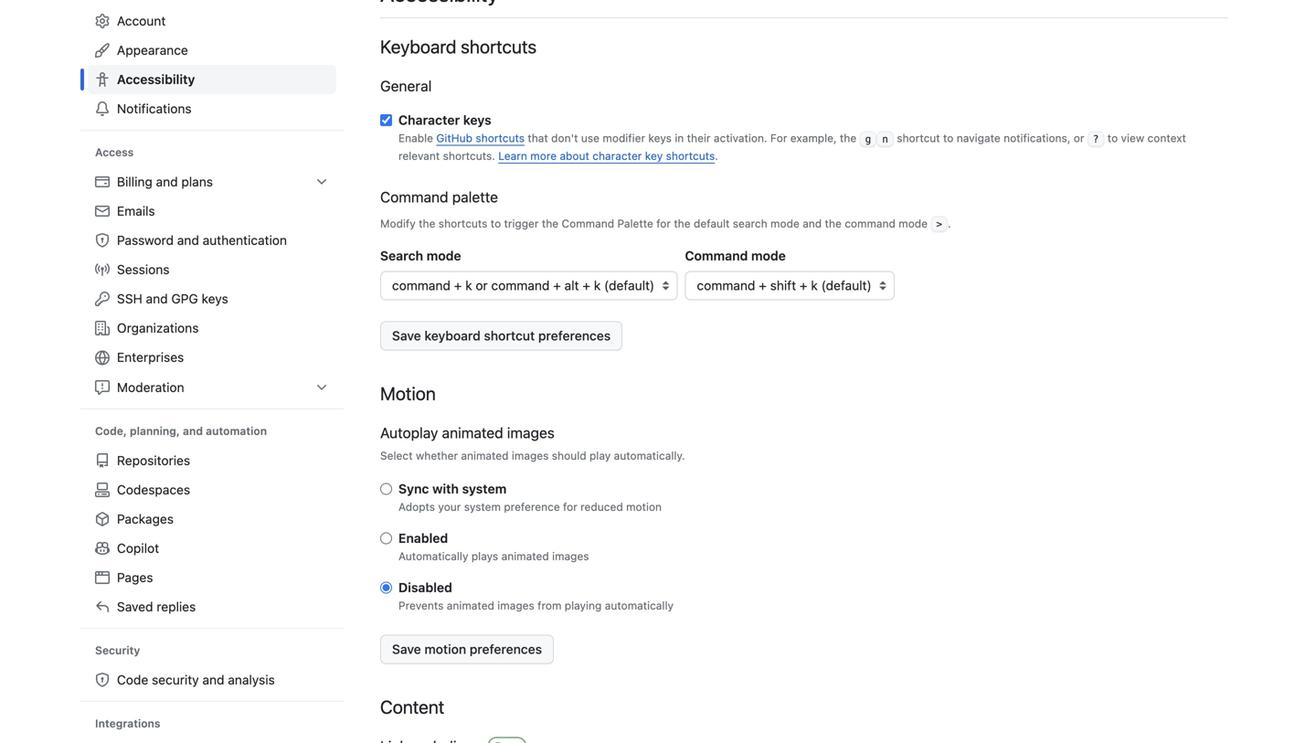 Task type: describe. For each thing, give the bounding box(es) containing it.
shortcut inside button
[[484, 328, 535, 343]]

view
[[1121, 132, 1145, 144]]

enterprises link
[[88, 343, 336, 373]]

. inside modify the shortcuts to trigger the command palette for the default search mode and the command mode > .
[[948, 217, 951, 230]]

ssh and gpg keys link
[[88, 284, 336, 314]]

palette
[[452, 188, 498, 206]]

pages
[[117, 570, 153, 585]]

password
[[117, 233, 174, 248]]

codespaces image
[[95, 483, 110, 497]]

adopts your system preference for reduced motion
[[399, 501, 662, 514]]

code security and analysis link
[[88, 666, 336, 695]]

0 vertical spatial preferences
[[538, 328, 611, 343]]

preferences inside autoplay animated images element
[[470, 642, 542, 657]]

access
[[95, 146, 134, 159]]

repo image
[[95, 453, 110, 468]]

search
[[733, 217, 768, 230]]

accessibility
[[117, 72, 195, 87]]

gpg
[[171, 291, 198, 306]]

the right trigger
[[542, 217, 559, 230]]

general
[[380, 77, 432, 95]]

Enabled radio
[[380, 533, 392, 545]]

their
[[687, 132, 711, 144]]

code security and analysis
[[117, 672, 275, 687]]

codespaces link
[[88, 475, 336, 505]]

system for your
[[464, 501, 501, 514]]

system for with
[[462, 482, 507, 497]]

example,
[[791, 132, 837, 144]]

shortcuts.
[[443, 149, 495, 162]]

n shortcut to navigate notifications, or ?
[[882, 132, 1099, 145]]

the inside "enable github shortcuts that don't use modifier keys in their activation.         for example, the g"
[[840, 132, 857, 144]]

about
[[560, 149, 590, 162]]

repositories
[[117, 453, 190, 468]]

access list
[[88, 167, 336, 402]]

and down emails link
[[177, 233, 199, 248]]

and inside modify the shortcuts to trigger the command palette for the default search mode and the command mode > .
[[803, 217, 822, 230]]

play
[[590, 450, 611, 462]]

save for save keyboard shortcut preferences
[[392, 328, 421, 343]]

organization image
[[95, 321, 110, 336]]

accessibility link
[[88, 65, 336, 94]]

to inside n shortcut to navigate notifications, or ?
[[944, 132, 954, 144]]

palette
[[618, 217, 654, 230]]

sessions
[[117, 262, 170, 277]]

images left should
[[512, 450, 549, 462]]

accessibility image
[[95, 72, 110, 87]]

password and authentication
[[117, 233, 287, 248]]

modifier
[[603, 132, 645, 144]]

copilot image
[[95, 541, 110, 556]]

and inside dropdown button
[[156, 174, 178, 189]]

shortcuts down their
[[666, 149, 715, 162]]

copilot link
[[88, 534, 336, 563]]

pages link
[[88, 563, 336, 592]]

to inside modify the shortcuts to trigger the command palette for the default search mode and the command mode > .
[[491, 217, 501, 230]]

automatically plays animated images
[[399, 550, 589, 563]]

code
[[117, 672, 148, 687]]

save motion preferences button
[[380, 635, 554, 664]]

search mode
[[380, 248, 461, 263]]

broadcast image
[[95, 262, 110, 277]]

Disabled radio
[[380, 582, 392, 594]]

globe image
[[95, 351, 110, 365]]

code, planning, and automation
[[95, 425, 267, 437]]

repositories link
[[88, 446, 336, 475]]

autoplay animated images
[[380, 424, 555, 442]]

disabled
[[399, 580, 452, 595]]

from
[[538, 599, 562, 612]]

the down command palette
[[419, 217, 436, 230]]

security
[[95, 644, 140, 657]]

organizations
[[117, 320, 199, 336]]

preference
[[504, 501, 560, 514]]

animated up whether
[[442, 424, 503, 442]]

code,
[[95, 425, 127, 437]]

shortcuts inside "enable github shortcuts that don't use modifier keys in their activation.         for example, the g"
[[476, 132, 525, 144]]

sync with system
[[399, 482, 507, 497]]

key image
[[95, 292, 110, 306]]

github shortcuts link
[[436, 132, 525, 144]]

keys inside ssh and gpg keys link
[[202, 291, 228, 306]]

don't
[[551, 132, 578, 144]]

mode left >
[[899, 217, 928, 230]]

>
[[937, 219, 943, 230]]

relevant
[[399, 149, 440, 162]]

command palette
[[380, 188, 498, 206]]

for
[[771, 132, 788, 144]]

Sync with system radio
[[380, 483, 392, 495]]

n
[[882, 133, 888, 145]]

keyboard
[[425, 328, 481, 343]]

appearance
[[117, 43, 188, 58]]

in
[[675, 132, 684, 144]]

enabled
[[399, 531, 448, 546]]

key
[[645, 149, 663, 162]]

shortcut inside n shortcut to navigate notifications, or ?
[[897, 132, 940, 144]]

enable github shortcuts that don't use modifier keys in their activation.         for example, the g
[[399, 132, 871, 145]]

select whether animated images should play automatically.
[[380, 450, 685, 462]]

save for save motion preferences
[[392, 642, 421, 657]]

mode right search
[[771, 217, 800, 230]]

and left analysis
[[202, 672, 224, 687]]

navigate
[[957, 132, 1001, 144]]

command
[[845, 217, 896, 230]]

character
[[399, 112, 460, 128]]

character keys
[[399, 112, 492, 128]]

whether
[[416, 450, 458, 462]]

reduced
[[581, 501, 623, 514]]

keys inside "enable github shortcuts that don't use modifier keys in their activation.         for example, the g"
[[649, 132, 672, 144]]

mail image
[[95, 204, 110, 218]]

Character keys checkbox
[[380, 114, 392, 126]]

animated right "plays"
[[502, 550, 549, 563]]

shield lock image for password and authentication
[[95, 233, 110, 248]]

gear image
[[95, 14, 110, 28]]

shortcuts inside modify the shortcuts to trigger the command palette for the default search mode and the command mode > .
[[439, 217, 488, 230]]

saved replies
[[117, 599, 196, 614]]



Task type: locate. For each thing, give the bounding box(es) containing it.
keys down sessions link
[[202, 291, 228, 306]]

to inside to view context relevant shortcuts.
[[1108, 132, 1118, 144]]

shield lock image down mail icon
[[95, 233, 110, 248]]

with
[[432, 482, 459, 497]]

command up modify
[[380, 188, 448, 206]]

0 vertical spatial motion
[[626, 501, 662, 514]]

1 horizontal spatial motion
[[626, 501, 662, 514]]

save motion preferences
[[392, 642, 542, 657]]

notifications
[[117, 101, 192, 116]]

to view context relevant shortcuts.
[[399, 132, 1187, 162]]

shortcut right n
[[897, 132, 940, 144]]

search
[[380, 248, 423, 263]]

save left keyboard
[[392, 328, 421, 343]]

notifications link
[[88, 94, 336, 123]]

save inside autoplay animated images element
[[392, 642, 421, 657]]

for right palette
[[657, 217, 671, 230]]

1 horizontal spatial for
[[657, 217, 671, 230]]

images up select whether animated images should play automatically.
[[507, 424, 555, 442]]

0 horizontal spatial for
[[563, 501, 578, 514]]

1 vertical spatial preferences
[[470, 642, 542, 657]]

system right your at left bottom
[[464, 501, 501, 514]]

0 vertical spatial save
[[392, 328, 421, 343]]

0 horizontal spatial command
[[380, 188, 448, 206]]

0 vertical spatial system
[[462, 482, 507, 497]]

2 shield lock image from the top
[[95, 673, 110, 687]]

prevents animated images from playing automatically
[[399, 599, 674, 612]]

0 horizontal spatial motion
[[425, 642, 466, 657]]

notifications,
[[1004, 132, 1071, 144]]

0 vertical spatial for
[[657, 217, 671, 230]]

the left command
[[825, 217, 842, 230]]

prevents
[[399, 599, 444, 612]]

plans
[[181, 174, 213, 189]]

your
[[438, 501, 461, 514]]

for
[[657, 217, 671, 230], [563, 501, 578, 514]]

or
[[1074, 132, 1085, 144]]

and right ssh
[[146, 291, 168, 306]]

ssh
[[117, 291, 142, 306]]

learn more about character key shortcuts .
[[498, 149, 718, 162]]

character
[[593, 149, 642, 162]]

save keyboard shortcut preferences button
[[380, 322, 623, 351]]

bell image
[[95, 101, 110, 116]]

images up the playing
[[552, 550, 589, 563]]

analysis
[[228, 672, 275, 687]]

keyboard shortcuts
[[380, 36, 537, 57]]

0 vertical spatial shortcut
[[897, 132, 940, 144]]

sessions link
[[88, 255, 336, 284]]

authentication
[[203, 233, 287, 248]]

motion down prevents
[[425, 642, 466, 657]]

use
[[581, 132, 600, 144]]

2 horizontal spatial keys
[[649, 132, 672, 144]]

1 save from the top
[[392, 328, 421, 343]]

autoplay animated images element
[[380, 422, 1229, 664]]

to left trigger
[[491, 217, 501, 230]]

code, planning, and automation list
[[88, 446, 336, 622]]

saved
[[117, 599, 153, 614]]

save down prevents
[[392, 642, 421, 657]]

saved replies link
[[88, 592, 336, 622]]

. down activation.
[[715, 149, 718, 162]]

2 vertical spatial command
[[685, 248, 748, 263]]

mode down search
[[751, 248, 786, 263]]

1 vertical spatial shortcut
[[484, 328, 535, 343]]

1 horizontal spatial command
[[562, 217, 614, 230]]

1 horizontal spatial to
[[944, 132, 954, 144]]

0 horizontal spatial keys
[[202, 291, 228, 306]]

shortcuts
[[461, 36, 537, 57], [476, 132, 525, 144], [666, 149, 715, 162], [439, 217, 488, 230]]

enable
[[399, 132, 433, 144]]

0 vertical spatial shield lock image
[[95, 233, 110, 248]]

emails link
[[88, 197, 336, 226]]

1 vertical spatial motion
[[425, 642, 466, 657]]

account
[[117, 13, 166, 28]]

1 vertical spatial .
[[948, 217, 951, 230]]

automatically
[[605, 599, 674, 612]]

ssh and gpg keys
[[117, 291, 228, 306]]

adopts
[[399, 501, 435, 514]]

1 vertical spatial command
[[562, 217, 614, 230]]

shield lock image inside 'password and authentication' link
[[95, 233, 110, 248]]

1 horizontal spatial .
[[948, 217, 951, 230]]

1 vertical spatial keys
[[649, 132, 672, 144]]

command for command palette
[[380, 188, 448, 206]]

shield lock image for code security and analysis
[[95, 673, 110, 687]]

motion
[[626, 501, 662, 514], [425, 642, 466, 657]]

save keyboard shortcut preferences
[[392, 328, 611, 343]]

github
[[436, 132, 473, 144]]

select
[[380, 450, 413, 462]]

integrations
[[95, 717, 160, 730]]

.
[[715, 149, 718, 162], [948, 217, 951, 230]]

and left command
[[803, 217, 822, 230]]

system
[[462, 482, 507, 497], [464, 501, 501, 514]]

2 vertical spatial keys
[[202, 291, 228, 306]]

shortcut right keyboard
[[484, 328, 535, 343]]

to
[[944, 132, 954, 144], [1108, 132, 1118, 144], [491, 217, 501, 230]]

mode
[[771, 217, 800, 230], [899, 217, 928, 230], [427, 248, 461, 263], [751, 248, 786, 263]]

1 vertical spatial system
[[464, 501, 501, 514]]

moderation button
[[88, 373, 336, 402]]

password and authentication link
[[88, 226, 336, 255]]

the left default
[[674, 217, 691, 230]]

shortcuts up learn
[[476, 132, 525, 144]]

system right with
[[462, 482, 507, 497]]

packages link
[[88, 505, 336, 534]]

account link
[[88, 6, 336, 36]]

default
[[694, 217, 730, 230]]

1 vertical spatial for
[[563, 501, 578, 514]]

2 save from the top
[[392, 642, 421, 657]]

1 horizontal spatial shortcut
[[897, 132, 940, 144]]

package image
[[95, 512, 110, 527]]

0 vertical spatial command
[[380, 188, 448, 206]]

motion right reduced
[[626, 501, 662, 514]]

. right >
[[948, 217, 951, 230]]

automation
[[206, 425, 267, 437]]

autoplay
[[380, 424, 438, 442]]

motion
[[380, 383, 436, 404]]

security
[[152, 672, 199, 687]]

shortcuts down palette
[[439, 217, 488, 230]]

animated up "save motion preferences"
[[447, 599, 495, 612]]

sync
[[399, 482, 429, 497]]

activation.
[[714, 132, 768, 144]]

trigger
[[504, 217, 539, 230]]

0 vertical spatial keys
[[463, 112, 492, 128]]

shield lock image left code on the left bottom of page
[[95, 673, 110, 687]]

for inside modify the shortcuts to trigger the command palette for the default search mode and the command mode > .
[[657, 217, 671, 230]]

planning,
[[130, 425, 180, 437]]

1 horizontal spatial keys
[[463, 112, 492, 128]]

command inside modify the shortcuts to trigger the command palette for the default search mode and the command mode > .
[[562, 217, 614, 230]]

keys up github shortcuts link at the top left of page
[[463, 112, 492, 128]]

appearance link
[[88, 36, 336, 65]]

modify the shortcuts to trigger the command palette for the default search mode and the command mode > .
[[380, 217, 951, 230]]

0 horizontal spatial to
[[491, 217, 501, 230]]

automatically.
[[614, 450, 685, 462]]

reply image
[[95, 600, 110, 614]]

context
[[1148, 132, 1187, 144]]

browser image
[[95, 570, 110, 585]]

1 shield lock image from the top
[[95, 233, 110, 248]]

motion inside button
[[425, 642, 466, 657]]

images
[[507, 424, 555, 442], [512, 450, 549, 462], [552, 550, 589, 563], [498, 599, 535, 612]]

0 horizontal spatial .
[[715, 149, 718, 162]]

plays
[[472, 550, 498, 563]]

animated
[[442, 424, 503, 442], [461, 450, 509, 462], [502, 550, 549, 563], [447, 599, 495, 612]]

shortcuts right keyboard
[[461, 36, 537, 57]]

learn
[[498, 149, 527, 162]]

that
[[528, 132, 548, 144]]

paintbrush image
[[95, 43, 110, 58]]

keyboard
[[380, 36, 457, 57]]

2 horizontal spatial command
[[685, 248, 748, 263]]

shield lock image inside code security and analysis link
[[95, 673, 110, 687]]

0 vertical spatial .
[[715, 149, 718, 162]]

codespaces
[[117, 482, 190, 497]]

command down default
[[685, 248, 748, 263]]

keys up key
[[649, 132, 672, 144]]

1 vertical spatial shield lock image
[[95, 673, 110, 687]]

learn more about character key shortcuts link
[[498, 149, 715, 162]]

modify
[[380, 217, 416, 230]]

2 horizontal spatial to
[[1108, 132, 1118, 144]]

animated down autoplay animated images
[[461, 450, 509, 462]]

command mode
[[685, 248, 786, 263]]

images left from
[[498, 599, 535, 612]]

and up repositories link at left bottom
[[183, 425, 203, 437]]

mode right the search
[[427, 248, 461, 263]]

moderation
[[117, 380, 184, 395]]

shield lock image
[[95, 233, 110, 248], [95, 673, 110, 687]]

command left palette
[[562, 217, 614, 230]]

billing
[[117, 174, 153, 189]]

for inside autoplay animated images element
[[563, 501, 578, 514]]

0 horizontal spatial shortcut
[[484, 328, 535, 343]]

content
[[380, 696, 445, 718]]

and left plans
[[156, 174, 178, 189]]

for left reduced
[[563, 501, 578, 514]]

command for command mode
[[685, 248, 748, 263]]

to left navigate
[[944, 132, 954, 144]]

to right ?
[[1108, 132, 1118, 144]]

save
[[392, 328, 421, 343], [392, 642, 421, 657]]

1 vertical spatial save
[[392, 642, 421, 657]]

the left g
[[840, 132, 857, 144]]

should
[[552, 450, 587, 462]]



Task type: vqa. For each thing, say whether or not it's contained in the screenshot.
Disabled radio
yes



